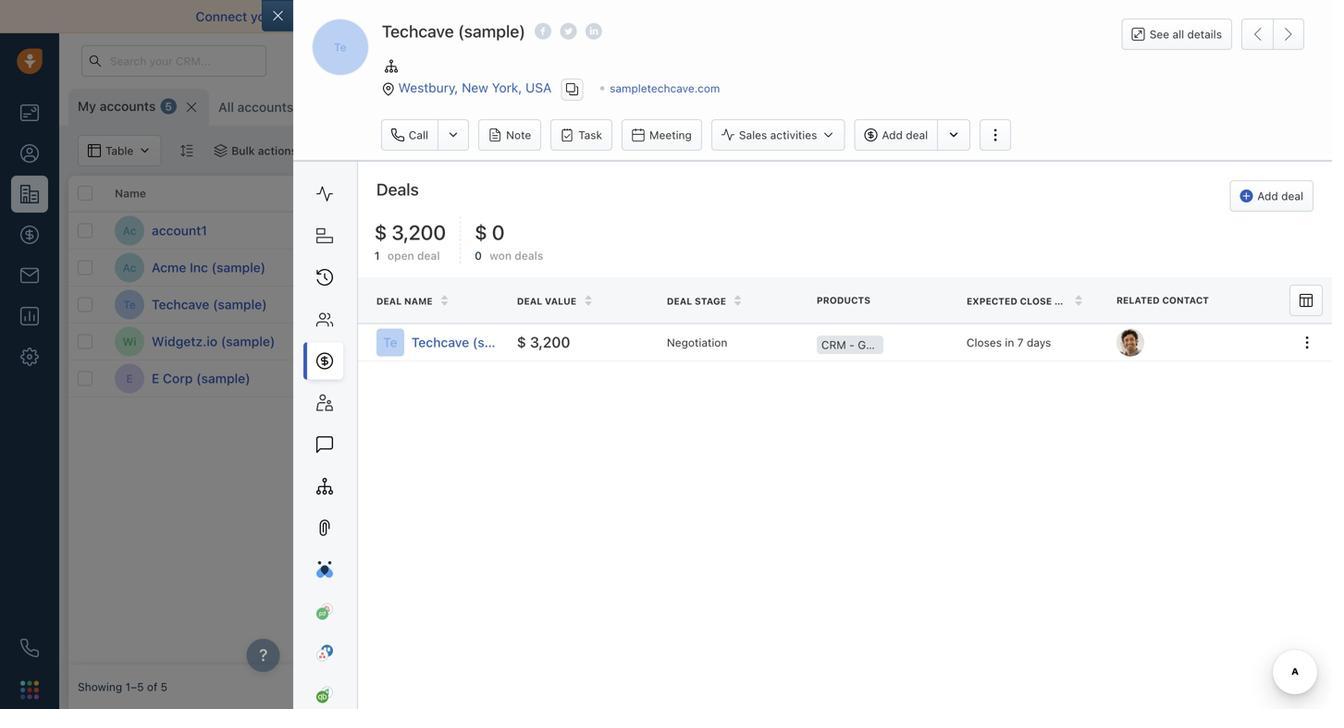 Task type: vqa. For each thing, say whether or not it's contained in the screenshot.
'CRM'
no



Task type: locate. For each thing, give the bounding box(es) containing it.
in inside dialog
[[1005, 336, 1014, 349]]

container_wx8msf4aqz5i3rn1 image
[[214, 144, 227, 157], [321, 144, 334, 157]]

in left 7
[[1005, 336, 1014, 349]]

1 filter applied button
[[309, 135, 429, 167]]

sampletechcave.com link
[[610, 82, 720, 95], [494, 298, 604, 311]]

days right 2
[[1039, 335, 1063, 348]]

meeting button
[[622, 119, 702, 151]]

1 horizontal spatial add
[[920, 298, 941, 311]]

(sample) up widgetz.io (sample)
[[213, 297, 267, 312]]

conversations.
[[678, 9, 767, 24]]

0 vertical spatial sampletechcave.com
[[610, 82, 720, 95]]

deal left the value
[[517, 296, 542, 307]]

1 vertical spatial add deal button
[[1230, 180, 1314, 212]]

2 deal from the left
[[517, 296, 542, 307]]

+ right 2
[[1049, 335, 1056, 348]]

add right date
[[1102, 298, 1121, 311]]

related inside dialog
[[1117, 295, 1160, 306]]

dialog
[[262, 0, 1332, 710]]

2 container_wx8msf4aqz5i3rn1 image from the left
[[321, 144, 334, 157]]

press space to select this row. row containing techcave (sample)
[[68, 287, 346, 324]]

1 john from the top
[[794, 298, 819, 311]]

19266520001
[[1188, 296, 1261, 309]]

0 vertical spatial add
[[882, 128, 903, 141]]

twitter circled image
[[560, 21, 577, 41]]

container_wx8msf4aqz5i3rn1 image left bulk
[[214, 144, 227, 157]]

3,200
[[392, 220, 446, 244], [646, 296, 686, 313], [530, 334, 570, 351]]

0 left won
[[475, 249, 482, 262]]

click up "deals"
[[504, 224, 530, 237]]

$ 3,200 up $ 5,600
[[633, 296, 686, 313]]

0 vertical spatial add deal button
[[854, 119, 937, 151]]

2 horizontal spatial deal
[[1281, 189, 1303, 202]]

0 vertical spatial john
[[794, 298, 819, 311]]

1 vertical spatial ac
[[123, 261, 136, 274]]

expected
[[967, 296, 1017, 307]]

(sample) left facebook circled image
[[458, 21, 525, 41]]

0 vertical spatial add
[[547, 224, 566, 237]]

+ click to add down date
[[1049, 335, 1121, 348]]

add up sampleacme.com
[[547, 224, 566, 237]]

2 vertical spatial techcave (sample)
[[411, 335, 527, 350]]

0 vertical spatial techcave
[[382, 21, 454, 41]]

click
[[504, 224, 530, 237], [1059, 298, 1085, 311], [1059, 335, 1085, 348]]

0 horizontal spatial 1
[[341, 144, 347, 157]]

5 right the 1–5
[[161, 681, 168, 694]]

0 horizontal spatial deal
[[376, 296, 402, 307]]

in for closes
[[1005, 336, 1014, 349]]

1 horizontal spatial of
[[626, 9, 638, 24]]

(sample) up e corp (sample) on the bottom left of the page
[[221, 334, 275, 349]]

2 vertical spatial + click to add
[[1049, 335, 1121, 348]]

+ click to add up "deals"
[[494, 224, 566, 237]]

0 vertical spatial ac
[[123, 224, 136, 237]]

container_wx8msf4aqz5i3rn1 image for '1 filter applied' button
[[321, 144, 334, 157]]

2 john smith from the top
[[794, 335, 852, 348]]

0 horizontal spatial container_wx8msf4aqz5i3rn1 image
[[214, 144, 227, 157]]

john for $ 5,600
[[794, 335, 819, 348]]

0 vertical spatial 0
[[492, 220, 505, 244]]

sampletechcave.com up meeting button
[[610, 82, 720, 95]]

add for $ 5,600
[[1102, 335, 1121, 348]]

in
[[1017, 335, 1026, 348], [1005, 336, 1014, 349]]

0 horizontal spatial te
[[123, 298, 136, 311]]

name
[[404, 296, 433, 307]]

container_wx8msf4aqz5i3rn1 image for bulk actions button
[[214, 144, 227, 157]]

3,200 up 5,600
[[646, 296, 686, 313]]

$ 3,200 1 open deal
[[374, 220, 446, 262]]

cell
[[624, 213, 762, 249], [762, 213, 901, 249], [901, 213, 1040, 249], [1040, 213, 1179, 249], [1317, 213, 1332, 249], [1317, 250, 1332, 286], [1317, 287, 1332, 323], [1317, 324, 1332, 360], [1317, 361, 1332, 397]]

0 vertical spatial click
[[504, 224, 530, 237]]

deal left stage
[[667, 296, 692, 307]]

1 horizontal spatial te
[[334, 41, 347, 54]]

+ click to add for $ 3,200
[[1049, 298, 1121, 311]]

o
[[562, 101, 571, 114]]

my accounts 5
[[78, 99, 172, 114]]

container_wx8msf4aqz5i3rn1 image inside '1 filter applied' button
[[321, 144, 334, 157]]

ac down name
[[123, 224, 136, 237]]

1 vertical spatial john smith
[[794, 335, 852, 348]]

add
[[547, 224, 566, 237], [1102, 298, 1121, 311], [1102, 335, 1121, 348]]

1 left open
[[374, 249, 380, 262]]

e down wi
[[126, 372, 133, 385]]

1 vertical spatial techcave (sample)
[[152, 297, 267, 312]]

1 vertical spatial related
[[1117, 295, 1160, 306]]

techcave (sample)
[[382, 21, 525, 41], [152, 297, 267, 312], [411, 335, 527, 350]]

applied
[[378, 144, 417, 157]]

press space to select this row. row containing --
[[346, 213, 1332, 250]]

to right mailbox
[[332, 9, 344, 24]]

related contacts
[[355, 187, 447, 200]]

sampletechcave.com link down sampleacme.com
[[494, 298, 604, 311]]

0 vertical spatial john smith
[[794, 298, 852, 311]]

in for due
[[1017, 335, 1026, 348]]

1 vertical spatial j image
[[356, 364, 386, 394]]

j image
[[356, 327, 386, 357], [356, 364, 386, 394]]

accounts right all
[[237, 99, 293, 115]]

related up the --
[[355, 187, 397, 200]]

2 vertical spatial 3,200
[[530, 334, 570, 351]]

2 j image from the top
[[356, 364, 386, 394]]

sampletechcave.com for sampletechcave.com link to the left
[[494, 298, 604, 311]]

close
[[1020, 296, 1052, 307]]

deal for deal value
[[517, 296, 542, 307]]

0 vertical spatial sampletechcave.com link
[[610, 82, 720, 95]]

5 down search your crm... "text field"
[[165, 100, 172, 113]]

+ click to add
[[494, 224, 566, 237], [1049, 298, 1121, 311], [1049, 335, 1121, 348]]

1 ac from the top
[[123, 224, 136, 237]]

of right sync
[[626, 9, 638, 24]]

techcave (sample) down name on the left
[[411, 335, 527, 350]]

deal
[[906, 128, 928, 141], [1281, 189, 1303, 202], [417, 249, 440, 262]]

1 horizontal spatial e
[[152, 371, 159, 386]]

0 horizontal spatial related
[[355, 187, 397, 200]]

related left contact
[[1117, 295, 1160, 306]]

to right 2
[[1088, 335, 1099, 348]]

sampletechcave.com link up meeting button
[[610, 82, 720, 95]]

all
[[218, 99, 234, 115]]

start
[[1055, 9, 1084, 24]]

1 vertical spatial te
[[123, 298, 136, 311]]

1 horizontal spatial in
[[1017, 335, 1026, 348]]

open
[[387, 249, 414, 262]]

0 vertical spatial 5
[[165, 100, 172, 113]]

contacts
[[400, 187, 447, 200]]

3 deal from the left
[[667, 296, 692, 307]]

dialog containing $ 3,200
[[262, 0, 1332, 710]]

0 vertical spatial 3,200
[[392, 220, 446, 244]]

1 vertical spatial 3,200
[[646, 296, 686, 313]]

ac left acme
[[123, 261, 136, 274]]

1 deal from the left
[[376, 296, 402, 307]]

deals
[[376, 179, 419, 199]]

row group
[[68, 213, 346, 398], [346, 213, 1332, 398]]

all
[[1173, 28, 1184, 41]]

2 vertical spatial add
[[920, 298, 941, 311]]

techcave up widgetz.io
[[152, 297, 209, 312]]

row group containing account1
[[68, 213, 346, 398]]

press space to select this row. row containing sampleacme.com
[[346, 250, 1332, 287]]

1 inside button
[[341, 144, 347, 157]]

ac
[[123, 224, 136, 237], [123, 261, 136, 274]]

2 horizontal spatial deal
[[667, 296, 692, 307]]

1 vertical spatial add
[[1102, 298, 1121, 311]]

0 horizontal spatial in
[[1005, 336, 1014, 349]]

1 row group from the left
[[68, 213, 346, 398]]

1 horizontal spatial 1
[[374, 249, 380, 262]]

sampletechcave.com
[[610, 82, 720, 95], [494, 298, 604, 311]]

1 horizontal spatial 3,200
[[530, 334, 570, 351]]

e inside e corp (sample) link
[[152, 371, 159, 386]]

0 horizontal spatial deal
[[417, 249, 440, 262]]

accounts right the "my"
[[100, 99, 156, 114]]

techcave down name on the left
[[411, 335, 469, 350]]

click right 2
[[1059, 335, 1085, 348]]

$ inside $ 0 0 won deals
[[475, 220, 487, 244]]

2 smith from the top
[[822, 335, 852, 348]]

due
[[994, 335, 1013, 348]]

smith for $ 5,600
[[822, 335, 852, 348]]

smith for $ 3,200
[[822, 298, 852, 311]]

0 horizontal spatial e
[[126, 372, 133, 385]]

1 vertical spatial john
[[794, 335, 819, 348]]

widgetz.io (sample)
[[152, 334, 275, 349]]

2 - from the left
[[360, 224, 366, 237]]

of right the 1–5
[[147, 681, 158, 694]]

(sample) down deal value
[[473, 335, 527, 350]]

+
[[494, 224, 501, 237], [1049, 298, 1056, 311], [910, 298, 917, 311], [1049, 335, 1056, 348]]

1 vertical spatial sampletechcave.com
[[494, 298, 604, 311]]

phone image
[[20, 639, 39, 658]]

techcave (sample) inside row group
[[152, 297, 267, 312]]

freshworks switcher image
[[20, 681, 39, 700]]

1 - from the left
[[355, 224, 360, 237]]

(sample)
[[458, 21, 525, 41], [211, 260, 266, 275], [213, 297, 267, 312], [221, 334, 275, 349], [473, 335, 527, 350], [196, 371, 250, 386]]

1 vertical spatial smith
[[822, 335, 852, 348]]

email
[[642, 9, 674, 24]]

s image
[[356, 290, 386, 320]]

1 vertical spatial add deal
[[1257, 189, 1303, 202]]

won
[[490, 249, 512, 262]]

3,200 down deal value
[[530, 334, 570, 351]]

bulk actions
[[232, 144, 297, 157]]

Search your CRM... text field
[[81, 45, 266, 77]]

0 horizontal spatial of
[[147, 681, 158, 694]]

container_wx8msf4aqz5i3rn1 image inside bulk actions button
[[214, 144, 227, 157]]

1 container_wx8msf4aqz5i3rn1 image from the left
[[214, 144, 227, 157]]

1 horizontal spatial sampletechcave.com
[[610, 82, 720, 95]]

task
[[944, 298, 966, 311]]

container_wx8msf4aqz5i3rn1 image left filter
[[321, 144, 334, 157]]

1 horizontal spatial related
[[1117, 295, 1160, 306]]

click for $ 5,600
[[1059, 335, 1085, 348]]

acme inc (sample)
[[152, 260, 266, 275]]

⌘
[[549, 101, 559, 114]]

2 ac from the top
[[123, 261, 136, 274]]

0 horizontal spatial techcave (sample) link
[[152, 296, 267, 314]]

deal left name on the left
[[376, 296, 402, 307]]

0 vertical spatial smith
[[822, 298, 852, 311]]

0 vertical spatial + click to add
[[494, 224, 566, 237]]

techcave (sample) down 'acme inc (sample)' 'link' on the left
[[152, 297, 267, 312]]

1 horizontal spatial $ 3,200
[[633, 296, 686, 313]]

1 horizontal spatial sampletechcave.com link
[[610, 82, 720, 95]]

john
[[794, 298, 819, 311], [794, 335, 819, 348]]

0 vertical spatial add deal
[[882, 128, 928, 141]]

westbury, new york, usa
[[398, 80, 552, 95]]

grid
[[68, 174, 1332, 665]]

ac for account1
[[123, 224, 136, 237]]

deal name
[[376, 296, 433, 307]]

0 vertical spatial te
[[334, 41, 347, 54]]

phone element
[[11, 630, 48, 667]]

and
[[482, 9, 505, 24]]

e left corp
[[152, 371, 159, 386]]

1 vertical spatial sampletechcave.com link
[[494, 298, 604, 311]]

close image
[[1304, 12, 1314, 21]]

deal value
[[517, 296, 576, 307]]

1 j image from the top
[[356, 327, 386, 357]]

te button
[[312, 19, 369, 76]]

closes in 7 days
[[967, 336, 1051, 349]]

1 horizontal spatial accounts
[[237, 99, 293, 115]]

5 inside my accounts 5
[[165, 100, 172, 113]]

0 horizontal spatial sampletechcave.com
[[494, 298, 604, 311]]

click right close
[[1059, 298, 1085, 311]]

+ click to add for $ 5,600
[[1049, 335, 1121, 348]]

2 vertical spatial click
[[1059, 335, 1085, 348]]

2 horizontal spatial 3,200
[[646, 296, 686, 313]]

1 horizontal spatial deal
[[517, 296, 542, 307]]

techcave (sample) link up widgetz.io (sample)
[[152, 296, 267, 314]]

+ left task
[[910, 298, 917, 311]]

0 vertical spatial $ 3,200
[[633, 296, 686, 313]]

techcave up westbury,
[[382, 21, 454, 41]]

2 row group from the left
[[346, 213, 1332, 398]]

2 vertical spatial deal
[[417, 249, 440, 262]]

0 up won
[[492, 220, 505, 244]]

+ up the due in 2 days
[[1049, 298, 1056, 311]]

1 smith from the top
[[822, 298, 852, 311]]

days right 7
[[1027, 336, 1051, 349]]

1 vertical spatial techcave
[[152, 297, 209, 312]]

+ click to add up the due in 2 days
[[1049, 298, 1121, 311]]

0 horizontal spatial 3,200
[[392, 220, 446, 244]]

3,200 inside press space to select this row. row
[[646, 296, 686, 313]]

to
[[332, 9, 344, 24], [1039, 9, 1051, 24], [533, 224, 543, 237], [1088, 298, 1099, 311], [1088, 335, 1099, 348]]

$
[[374, 220, 387, 244], [475, 220, 487, 244], [633, 296, 642, 313], [633, 333, 642, 350], [517, 334, 526, 351]]

e for e
[[126, 372, 133, 385]]

2 john from the top
[[794, 335, 819, 348]]

add deal
[[882, 128, 928, 141], [1257, 189, 1303, 202]]

from
[[1087, 9, 1116, 24]]

3,200 inside $ 3,200 1 open deal
[[392, 220, 446, 244]]

press space to select this row. row
[[68, 213, 346, 250], [346, 213, 1332, 250], [68, 250, 346, 287], [346, 250, 1332, 287], [68, 287, 346, 324], [346, 287, 1332, 324], [68, 324, 346, 361], [346, 324, 1332, 361], [68, 361, 346, 398], [346, 361, 1332, 398]]

usa
[[526, 80, 552, 95]]

3,200 up open
[[392, 220, 446, 244]]

0 vertical spatial 1
[[341, 144, 347, 157]]

sales
[[739, 128, 767, 141]]

techcave (sample) link down name on the left
[[411, 333, 527, 352]]

--
[[355, 224, 366, 237]]

add for $ 3,200
[[1102, 298, 1121, 311]]

in inside press space to select this row. row
[[1017, 335, 1026, 348]]

0 horizontal spatial 0
[[475, 249, 482, 262]]

0 vertical spatial j image
[[356, 327, 386, 357]]

e
[[152, 371, 159, 386], [126, 372, 133, 385]]

1 vertical spatial + click to add
[[1049, 298, 1121, 311]]

improve
[[348, 9, 397, 24]]

$ 3,200
[[633, 296, 686, 313], [517, 334, 570, 351]]

1 horizontal spatial container_wx8msf4aqz5i3rn1 image
[[321, 144, 334, 157]]

1 vertical spatial 1
[[374, 249, 380, 262]]

0 vertical spatial related
[[355, 187, 397, 200]]

sampletechcave.com down sampleacme.com
[[494, 298, 604, 311]]

1 vertical spatial click
[[1059, 298, 1085, 311]]

1 horizontal spatial techcave (sample) link
[[411, 333, 527, 352]]

0 vertical spatial of
[[626, 9, 638, 24]]

0 horizontal spatial add deal button
[[854, 119, 937, 151]]

expected close date
[[967, 296, 1079, 307]]

enable
[[508, 9, 549, 24]]

related
[[355, 187, 397, 200], [1117, 295, 1160, 306]]

(sample) down widgetz.io (sample) 'link'
[[196, 371, 250, 386]]

0 horizontal spatial accounts
[[100, 99, 156, 114]]

1 horizontal spatial deal
[[906, 128, 928, 141]]

in left 2
[[1017, 335, 1026, 348]]

meeting
[[649, 128, 692, 141]]

ac for acme inc (sample)
[[123, 261, 136, 274]]

connect your mailbox to improve deliverability and enable 2-way sync of email conversations.
[[196, 9, 767, 24]]

$ 3,200 down deal value
[[517, 334, 570, 351]]

york,
[[492, 80, 522, 95]]

related contact
[[1117, 295, 1209, 306]]

2 horizontal spatial add
[[1257, 189, 1278, 202]]

add down related contact
[[1102, 335, 1121, 348]]

1 left filter
[[341, 144, 347, 157]]

mailbox
[[281, 9, 329, 24]]

1 john smith from the top
[[794, 298, 852, 311]]

press space to select this row. row containing acme inc (sample)
[[68, 250, 346, 287]]

account1
[[152, 223, 207, 238]]

0 horizontal spatial $ 3,200
[[517, 334, 570, 351]]

1 vertical spatial 5
[[161, 681, 168, 694]]

techcave (sample) up the westbury, new york, usa
[[382, 21, 525, 41]]



Task type: describe. For each thing, give the bounding box(es) containing it.
widgetz.io link
[[494, 335, 548, 348]]

1 vertical spatial $ 3,200
[[517, 334, 570, 351]]

sampletechcave.com for the top sampletechcave.com link
[[610, 82, 720, 95]]

days for closes in 7 days
[[1027, 336, 1051, 349]]

call link
[[381, 119, 438, 151]]

+ up won
[[494, 224, 501, 237]]

2 vertical spatial techcave
[[411, 335, 469, 350]]

negotiation
[[667, 336, 727, 349]]

john for $ 3,200
[[794, 298, 819, 311]]

7
[[1017, 336, 1024, 349]]

westbury, new york, usa link
[[398, 80, 552, 95]]

19266520001 link
[[1188, 295, 1261, 315]]

to right date
[[1088, 298, 1099, 311]]

showing 1–5 of 5
[[78, 681, 168, 694]]

to left start
[[1039, 9, 1051, 24]]

all accounts
[[218, 99, 293, 115]]

$ inside $ 3,200 1 open deal
[[374, 220, 387, 244]]

0 vertical spatial deal
[[906, 128, 928, 141]]

activities
[[770, 128, 817, 141]]

products
[[817, 295, 871, 306]]

due in 2 days
[[994, 335, 1063, 348]]

my
[[78, 99, 96, 114]]

westbury,
[[398, 80, 458, 95]]

e corp (sample) link
[[152, 370, 250, 388]]

widgetz.io (sample) link
[[152, 333, 275, 351]]

note button
[[478, 119, 541, 151]]

1–5
[[125, 681, 144, 694]]

note
[[506, 128, 531, 141]]

1 vertical spatial of
[[147, 681, 158, 694]]

see all details button
[[1122, 19, 1232, 50]]

bulk actions button
[[202, 135, 309, 167]]

1 filter applied
[[341, 144, 417, 157]]

related for related contacts
[[355, 187, 397, 200]]

name row
[[68, 176, 346, 213]]

sampleacme.com
[[494, 261, 585, 274]]

press space to select this row. row containing e corp (sample)
[[68, 361, 346, 398]]

sync
[[594, 9, 622, 24]]

account1 link
[[152, 222, 207, 240]]

press space to select this row. row containing account1
[[68, 213, 346, 250]]

date
[[1054, 296, 1079, 307]]

your
[[251, 9, 278, 24]]

2
[[1029, 335, 1036, 348]]

facebook circled image
[[535, 21, 551, 41]]

call button
[[381, 119, 438, 151]]

related for related contact
[[1117, 295, 1160, 306]]

accounts for all
[[237, 99, 293, 115]]

deals
[[515, 249, 543, 262]]

deliverability
[[400, 9, 479, 24]]

way
[[566, 9, 590, 24]]

task button
[[551, 119, 612, 151]]

⌘ o
[[549, 101, 571, 114]]

linkedin circled image
[[585, 21, 602, 41]]

+ add task
[[910, 298, 966, 311]]

0 horizontal spatial add deal
[[882, 128, 928, 141]]

actions
[[258, 144, 297, 157]]

you
[[946, 9, 968, 24]]

click for $ 3,200
[[1059, 298, 1085, 311]]

0 horizontal spatial sampletechcave.com link
[[494, 298, 604, 311]]

corp
[[163, 371, 193, 386]]

deal for deal name
[[376, 296, 402, 307]]

$ 5,600
[[633, 333, 686, 350]]

te inside button
[[334, 41, 347, 54]]

so you don't have to start from scratch.
[[928, 9, 1169, 24]]

new
[[462, 80, 488, 95]]

press space to select this row. row containing $ 5,600
[[346, 324, 1332, 361]]

john smith for 5,600
[[794, 335, 852, 348]]

connect your mailbox link
[[196, 9, 332, 24]]

details
[[1187, 28, 1222, 41]]

value
[[545, 296, 576, 307]]

bulk
[[232, 144, 255, 157]]

0 vertical spatial techcave (sample) link
[[152, 296, 267, 314]]

widgetz.io
[[494, 335, 548, 348]]

e for e corp (sample)
[[152, 371, 159, 386]]

1 horizontal spatial 0
[[492, 220, 505, 244]]

days for due in 2 days
[[1039, 335, 1063, 348]]

call
[[409, 128, 428, 141]]

1 inside $ 3,200 1 open deal
[[374, 249, 380, 262]]

don't
[[971, 9, 1003, 24]]

widgetz.io
[[152, 334, 217, 349]]

row group containing $ 3,200
[[346, 213, 1332, 398]]

sales activities
[[739, 128, 817, 141]]

$ 0 0 won deals
[[475, 220, 543, 262]]

see all details
[[1150, 28, 1222, 41]]

to up "deals"
[[533, 224, 543, 237]]

wi
[[123, 335, 136, 348]]

deal inside $ 3,200 1 open deal
[[417, 249, 440, 262]]

grid containing $ 3,200
[[68, 174, 1332, 665]]

1 vertical spatial add
[[1257, 189, 1278, 202]]

john smith for 3,200
[[794, 298, 852, 311]]

2 vertical spatial te
[[383, 335, 397, 350]]

1 vertical spatial deal
[[1281, 189, 1303, 202]]

5,600
[[646, 333, 686, 350]]

0 vertical spatial techcave (sample)
[[382, 21, 525, 41]]

1 horizontal spatial add deal button
[[1230, 180, 1314, 212]]

deal for deal stage
[[667, 296, 692, 307]]

my accounts link
[[78, 97, 156, 116]]

connect
[[196, 9, 247, 24]]

l image
[[356, 253, 386, 283]]

1 vertical spatial techcave (sample) link
[[411, 333, 527, 352]]

scratch.
[[1119, 9, 1169, 24]]

filter
[[350, 144, 375, 157]]

name
[[115, 187, 146, 200]]

2-
[[552, 9, 566, 24]]

1 horizontal spatial add deal
[[1257, 189, 1303, 202]]

have
[[1007, 9, 1036, 24]]

j image inside press space to select this row. row
[[356, 327, 386, 357]]

deal stage
[[667, 296, 726, 307]]

e corp (sample)
[[152, 371, 250, 386]]

press space to select this row. row containing $ 3,200
[[346, 287, 1332, 324]]

(sample) right inc
[[211, 260, 266, 275]]

see
[[1150, 28, 1169, 41]]

contact
[[1162, 295, 1209, 306]]

inc
[[190, 260, 208, 275]]

1 vertical spatial 0
[[475, 249, 482, 262]]

0 horizontal spatial add
[[882, 128, 903, 141]]

accounts for my
[[100, 99, 156, 114]]

press space to select this row. row containing widgetz.io (sample)
[[68, 324, 346, 361]]

acme inc (sample) link
[[152, 259, 266, 277]]



